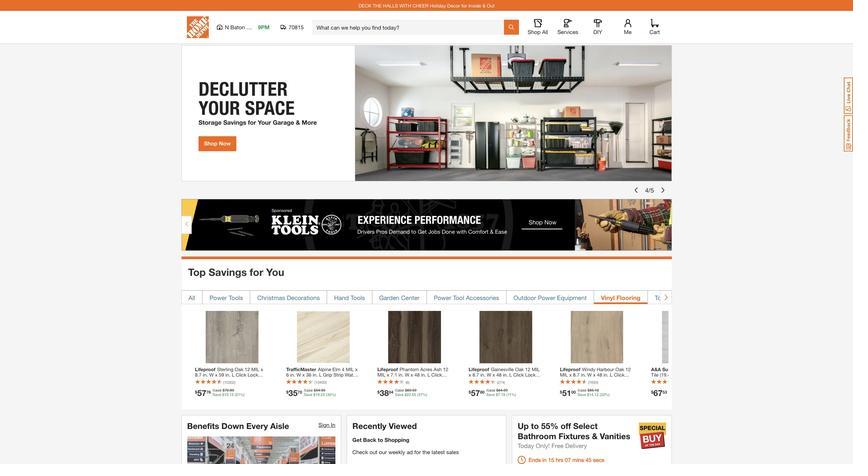 Task type: describe. For each thing, give the bounding box(es) containing it.
55
[[412, 393, 416, 398]]

l inside phantom acres ash 12 mil x 7.1 in. w x 48 in. l click lock waterproof luxury vinyl plank flooring (18.7 sqft/case)
[[427, 372, 430, 378]]

$ left 60
[[405, 393, 407, 398]]

shopping
[[385, 437, 409, 443]]

tools for hand tools
[[351, 294, 365, 302]]

51
[[562, 389, 571, 398]]

$ left 65
[[587, 393, 589, 398]]

windy harbour oak 12 mil x 8.7 in. w x 48 in. l click lock waterproof luxury vinyl plank flooring (20.1 sqft/case)
[[560, 367, 631, 389]]

weekly
[[388, 449, 405, 456]]

mins
[[572, 457, 584, 463]]

lock inside sterling oak 12 mil x 8.7 in. w x 59 in. l click lock waterproof luxury vinyl plank flooring (21.5 sqft/case)
[[248, 372, 258, 378]]

8.7 for sterling oak 12 mil x 8.7 in. w x 59 in. l click lock waterproof luxury vinyl plank flooring (21.5 sqft/case)
[[195, 372, 202, 378]]

( inside $ 38 04 /case $ 60 . 59 save $ 22 . 55 ( 37 %)
[[417, 393, 418, 398]]

8.7 inside windy harbour oak 12 mil x 8.7 in. w x 48 in. l click lock waterproof luxury vinyl plank flooring (20.1 sqft/case)
[[573, 372, 580, 378]]

) for gainesville
[[504, 381, 505, 385]]

harbour
[[597, 367, 614, 373]]

plank for 38
[[377, 383, 389, 389]]

59 inside sterling oak 12 mil x 8.7 in. w x 59 in. l click lock waterproof luxury vinyl plank flooring (21.5 sqft/case)
[[219, 372, 224, 378]]

lifeproof for gainesville oak 12 mil x 8.7 in. w x 48 in. l click lock waterproof luxury vinyl plank flooring (20.1 sqft/case)
[[469, 367, 489, 373]]

( inside $ 57 80 /case $ 64 . 99 save $ 7 . 19 ( 11 %)
[[506, 393, 508, 398]]

grip
[[323, 372, 332, 378]]

1 horizontal spatial all
[[542, 29, 548, 35]]

99
[[504, 389, 508, 393]]

out
[[370, 449, 377, 456]]

sqft/case) for 35
[[313, 383, 334, 389]]

$ 38 04 /case $ 60 . 59 save $ 22 . 55 ( 37 %)
[[377, 389, 427, 398]]

click inside windy harbour oak 12 mil x 8.7 in. w x 48 in. l click lock waterproof luxury vinyl plank flooring (20.1 sqft/case)
[[614, 372, 625, 378]]

72
[[225, 389, 229, 393]]

ft./case)
[[680, 372, 697, 378]]

12 inside sterling oak 12 mil x 8.7 in. w x 59 in. l click lock waterproof luxury vinyl plank flooring (21.5 sqft/case)
[[245, 367, 250, 373]]

$ 51 00 /case $ 65 . 12 save $ 14 . 12 ( 22 %)
[[560, 389, 610, 398]]

36
[[306, 372, 311, 378]]

trafficmaster
[[286, 367, 316, 373]]

viewed
[[389, 421, 417, 431]]

/case for phantom
[[395, 389, 404, 393]]

274
[[498, 381, 504, 385]]

4 in. from the left
[[313, 372, 318, 378]]

next slide image
[[660, 188, 666, 193]]

60
[[407, 389, 411, 393]]

7 in. from the left
[[480, 372, 485, 378]]

04
[[389, 390, 393, 395]]

70815
[[289, 24, 304, 30]]

tools for power tools
[[229, 294, 243, 302]]

our
[[379, 449, 387, 456]]

%) for gainesville
[[511, 393, 516, 398]]

aisle
[[270, 421, 289, 431]]

windy
[[582, 367, 595, 373]]

sign
[[319, 422, 329, 428]]

oak for sterling
[[235, 367, 243, 373]]

8.7 for gainesville oak 12 mil x 8.7 in. w x 48 in. l click lock waterproof luxury vinyl plank flooring (20.1 sqft/case)
[[473, 372, 479, 378]]

rouge
[[246, 24, 262, 30]]

$ right (24
[[314, 389, 316, 393]]

feedback link image
[[844, 115, 853, 152]]

22 inside $ 51 00 /case $ 65 . 12 save $ 14 . 12 ( 22 %)
[[601, 393, 605, 398]]

gainesville oak 12 mil x 8.7 in. w x 48 in. l click lock waterproof luxury vinyl plank flooring (20.1 sqft/case)
[[469, 367, 540, 389]]

ash
[[434, 367, 442, 373]]

ends
[[529, 457, 541, 463]]

windy harbour oak 12 mil x 8.7 in. w x 48 in. l click lock waterproof luxury vinyl plank flooring (20.1 sqft/case) image
[[571, 311, 623, 364]]

9pm
[[258, 24, 270, 30]]

phantom acres ash 12 mil x 7.1 in. w x 48 in. l click lock waterproof luxury vinyl plank flooring (18.7 sqft/case) image
[[388, 311, 441, 364]]

plank inside sterling oak 12 mil x 8.7 in. w x 59 in. l click lock waterproof luxury vinyl plank flooring (21.5 sqft/case)
[[247, 378, 259, 384]]

top savings for you
[[188, 266, 284, 278]]

save for windy harbour oak 12 mil x 8.7 in. w x 48 in. l click lock waterproof luxury vinyl plank flooring (20.1 sqft/case)
[[578, 393, 586, 398]]

select
[[573, 421, 598, 431]]

hand
[[334, 294, 349, 302]]

outdoor power equipment button
[[506, 291, 594, 304]]

w for sterling oak 12 mil x 8.7 in. w x 59 in. l click lock waterproof luxury vinyl plank flooring (21.5 sqft/case)
[[209, 372, 214, 378]]

decorations
[[287, 294, 320, 302]]

surfaces
[[662, 367, 682, 373]]

save for sterling oak 12 mil x 8.7 in. w x 59 in. l click lock waterproof luxury vinyl plank flooring (21.5 sqft/case)
[[213, 393, 221, 398]]

benefits down every aisle
[[187, 421, 289, 431]]

center
[[401, 294, 420, 302]]

a&a
[[651, 367, 661, 373]]

top
[[188, 266, 206, 278]]

special buy logo image
[[639, 423, 666, 450]]

shop all button
[[527, 19, 549, 35]]

me
[[624, 29, 632, 35]]

57 for sterling oak 12 mil x 8.7 in. w x 59 in. l click lock waterproof luxury vinyl plank flooring (21.5 sqft/case)
[[197, 389, 206, 398]]

white ocean vinyl tile (19.4 sq. ft./case) image
[[662, 311, 715, 364]]

22 inside $ 38 04 /case $ 60 . 59 save $ 22 . 55 ( 37 %)
[[407, 393, 411, 398]]

0 vertical spatial &
[[482, 3, 485, 8]]

35 inside '$ 35 70 /case $ 54 . 93 save $ 19 . 23 ( 35 %)'
[[327, 393, 331, 398]]

flooring inside the alpine elm 4 mil x 6 in. w x 36 in. l grip strip water resistant luxury vinyl plank flooring (24 sqft/case)
[[286, 383, 304, 389]]

sqft/case) inside gainesville oak 12 mil x 8.7 in. w x 48 in. l click lock waterproof luxury vinyl plank flooring (20.1 sqft/case)
[[499, 383, 520, 389]]

christmas
[[257, 294, 285, 302]]

vinyl inside windy harbour oak 12 mil x 8.7 in. w x 48 in. l click lock waterproof luxury vinyl plank flooring (20.1 sqft/case)
[[612, 378, 622, 384]]

70
[[298, 390, 302, 395]]

( inside $ 51 00 /case $ 65 . 12 save $ 14 . 12 ( 22 %)
[[600, 393, 601, 398]]

plank inside gainesville oak 12 mil x 8.7 in. w x 48 in. l click lock waterproof luxury vinyl plank flooring (20.1 sqft/case)
[[521, 378, 533, 384]]

19 inside $ 57 80 /case $ 64 . 99 save $ 7 . 19 ( 11 %)
[[501, 393, 505, 398]]

lock inside gainesville oak 12 mil x 8.7 in. w x 48 in. l click lock waterproof luxury vinyl plank flooring (20.1 sqft/case)
[[525, 372, 536, 378]]

with
[[399, 3, 411, 8]]

12 inside windy harbour oak 12 mil x 8.7 in. w x 48 in. l click lock waterproof luxury vinyl plank flooring (20.1 sqft/case)
[[626, 367, 631, 373]]

l for sterling oak 12 mil x 8.7 in. w x 59 in. l click lock waterproof luxury vinyl plank flooring (21.5 sqft/case)
[[232, 372, 234, 378]]

vinyl flooring button
[[594, 291, 648, 304]]

) for windy
[[597, 381, 598, 385]]

10400
[[315, 381, 326, 385]]

lifeproof for windy harbour oak 12 mil x 8.7 in. w x 48 in. l click lock waterproof luxury vinyl plank flooring (20.1 sqft/case)
[[560, 367, 580, 373]]

save for phantom acres ash 12 mil x 7.1 in. w x 48 in. l click lock waterproof luxury vinyl plank flooring (18.7 sqft/case)
[[395, 393, 404, 398]]

bathroom
[[518, 432, 556, 441]]

57 for gainesville oak 12 mil x 8.7 in. w x 48 in. l click lock waterproof luxury vinyl plank flooring (20.1 sqft/case)
[[471, 389, 480, 398]]

1 in. from the left
[[203, 372, 208, 378]]

8 in. from the left
[[503, 372, 508, 378]]

sqft/case) for 51
[[604, 383, 625, 389]]

down
[[221, 421, 244, 431]]

mil inside windy harbour oak 12 mil x 8.7 in. w x 48 in. l click lock waterproof luxury vinyl plank flooring (20.1 sqft/case)
[[560, 372, 568, 378]]

vinyl inside sterling oak 12 mil x 8.7 in. w x 59 in. l click lock waterproof luxury vinyl plank flooring (21.5 sqft/case)
[[236, 378, 246, 384]]

recently
[[352, 421, 386, 431]]

latest
[[432, 449, 445, 456]]

power inside button
[[538, 294, 555, 302]]

accessories
[[466, 294, 499, 302]]

%) for sterling
[[240, 393, 245, 398]]

0 vertical spatial for
[[461, 3, 467, 8]]

sales
[[446, 449, 459, 456]]

vinyl inside phantom acres ash 12 mil x 7.1 in. w x 48 in. l click lock waterproof luxury vinyl plank flooring (18.7 sqft/case)
[[430, 378, 440, 384]]

recently viewed
[[352, 421, 417, 431]]

5
[[651, 186, 654, 194]]

w inside phantom acres ash 12 mil x 7.1 in. w x 48 in. l click lock waterproof luxury vinyl plank flooring (18.7 sqft/case)
[[405, 372, 409, 378]]

0 horizontal spatial all
[[189, 294, 195, 302]]

sq.
[[672, 372, 678, 378]]

(21.5
[[214, 383, 224, 389]]

(20.1 inside gainesville oak 12 mil x 8.7 in. w x 48 in. l click lock waterproof luxury vinyl plank flooring (20.1 sqft/case)
[[487, 383, 498, 389]]

$ left 04
[[377, 390, 380, 395]]

4 inside the alpine elm 4 mil x 6 in. w x 36 in. l grip strip water resistant luxury vinyl plank flooring (24 sqft/case)
[[342, 367, 345, 373]]

sterling oak 12 mil x 8.7 in. w x 59 in. l click lock waterproof luxury vinyl plank flooring (21.5 sqft/case) image
[[206, 311, 258, 364]]

93
[[321, 389, 325, 393]]

flooring inside phantom acres ash 12 mil x 7.1 in. w x 48 in. l click lock waterproof luxury vinyl plank flooring (18.7 sqft/case)
[[391, 383, 408, 389]]

%) for alpine
[[331, 393, 336, 398]]

$ down ( 6 )
[[405, 389, 407, 393]]

5 in. from the left
[[399, 372, 404, 378]]

previous slide image
[[634, 188, 639, 193]]

1 vertical spatial 15
[[548, 457, 554, 463]]

n
[[225, 24, 229, 30]]

cart link
[[647, 19, 662, 35]]

/case for gainesville
[[486, 389, 495, 393]]

21
[[236, 393, 240, 398]]

$ left 00
[[560, 390, 562, 395]]

oak inside windy harbour oak 12 mil x 8.7 in. w x 48 in. l click lock waterproof luxury vinyl plank flooring (20.1 sqft/case)
[[616, 367, 624, 373]]

54
[[316, 389, 320, 393]]

in
[[331, 422, 335, 428]]

7.1
[[391, 372, 397, 378]]

plank for 51
[[560, 383, 572, 389]]

& inside up to 55% off select bathroom fixtures & vanities today only! free delivery
[[592, 432, 598, 441]]

mil for sterling oak 12 mil x 8.7 in. w x 59 in. l click lock waterproof luxury vinyl plank flooring (21.5 sqft/case)
[[251, 367, 259, 373]]

luxury inside sterling oak 12 mil x 8.7 in. w x 59 in. l click lock waterproof luxury vinyl plank flooring (21.5 sqft/case)
[[220, 378, 234, 384]]

image for declutter your space storage savings for your garage & more image
[[181, 45, 672, 182]]

alpine
[[318, 367, 331, 373]]

48 for 38
[[414, 372, 420, 378]]

/case for sterling
[[213, 389, 222, 393]]

halls
[[383, 3, 398, 8]]

12 inside phantom acres ash 12 mil x 7.1 in. w x 48 in. l click lock waterproof luxury vinyl plank flooring (18.7 sqft/case)
[[443, 367, 448, 373]]

next arrow image
[[663, 294, 669, 301]]

tile
[[651, 372, 659, 378]]

$ left 89
[[223, 389, 225, 393]]

garden
[[379, 294, 399, 302]]

strip
[[333, 372, 344, 378]]

power for power tool accessories
[[434, 294, 451, 302]]

sqft/case) inside sterling oak 12 mil x 8.7 in. w x 59 in. l click lock waterproof luxury vinyl plank flooring (21.5 sqft/case)
[[225, 383, 246, 389]]

l for gainesville oak 12 mil x 8.7 in. w x 48 in. l click lock waterproof luxury vinyl plank flooring (20.1 sqft/case)
[[509, 372, 512, 378]]

inside
[[468, 3, 481, 8]]

10302
[[224, 381, 235, 385]]

save for alpine elm 4 mil x 6 in. w x 36 in. l grip strip water resistant luxury vinyl plank flooring (24 sqft/case)
[[304, 393, 312, 398]]

n baton rouge
[[225, 24, 262, 30]]

click inside gainesville oak 12 mil x 8.7 in. w x 48 in. l click lock waterproof luxury vinyl plank flooring (20.1 sqft/case)
[[513, 372, 524, 378]]

6 in. from the left
[[421, 372, 426, 378]]

2 in. from the left
[[225, 372, 230, 378]]

christmas decorations button
[[250, 291, 327, 304]]

2 vertical spatial for
[[414, 449, 421, 456]]

1 horizontal spatial 6
[[407, 381, 409, 385]]

to inside up to 55% off select bathroom fixtures & vanities today only! free delivery
[[531, 421, 539, 431]]

( inside '$ 35 70 /case $ 54 . 93 save $ 19 . 23 ( 35 %)'
[[326, 393, 327, 398]]

15 inside '$ 57 76 /case $ 72 . 89 save $ 15 . 13 ( 21 %)'
[[224, 393, 228, 398]]

mil for gainesville oak 12 mil x 8.7 in. w x 48 in. l click lock waterproof luxury vinyl plank flooring (20.1 sqft/case)
[[532, 367, 540, 373]]



Task type: vqa. For each thing, say whether or not it's contained in the screenshot.
flooring inside Windy Harbour Oak 12 MIL x 8.7 in. W x 48 in. L Click Lock Waterproof Luxury Vinyl Plank Flooring (20.1 sqft/case)
yes



Task type: locate. For each thing, give the bounding box(es) containing it.
/case right 00
[[578, 389, 587, 393]]

0 horizontal spatial 59
[[219, 372, 224, 378]]

2 horizontal spatial 48
[[597, 372, 602, 378]]

0 vertical spatial all
[[542, 29, 548, 35]]

8.7
[[195, 372, 202, 378], [473, 372, 479, 378], [573, 372, 580, 378]]

4 click from the left
[[614, 372, 625, 378]]

13
[[229, 393, 234, 398]]

luxury for 51
[[597, 378, 611, 384]]

l inside sterling oak 12 mil x 8.7 in. w x 59 in. l click lock waterproof luxury vinyl plank flooring (21.5 sqft/case)
[[232, 372, 234, 378]]

55%
[[541, 421, 558, 431]]

4 %) from the left
[[511, 393, 516, 398]]

1 tools from the left
[[229, 294, 243, 302]]

(20.1 up the '14'
[[592, 383, 602, 389]]

$ left 70
[[286, 390, 288, 395]]

/case inside $ 51 00 /case $ 65 . 12 save $ 14 . 12 ( 22 %)
[[578, 389, 587, 393]]

4 waterproof from the left
[[572, 378, 595, 384]]

diy
[[593, 29, 602, 35]]

0 horizontal spatial 15
[[224, 393, 228, 398]]

0 horizontal spatial 22
[[407, 393, 411, 398]]

sqft/case) inside phantom acres ash 12 mil x 7.1 in. w x 48 in. l click lock waterproof luxury vinyl plank flooring (18.7 sqft/case)
[[421, 383, 442, 389]]

6 inside the alpine elm 4 mil x 6 in. w x 36 in. l grip strip water resistant luxury vinyl plank flooring (24 sqft/case)
[[286, 372, 289, 378]]

vinyl inside gainesville oak 12 mil x 8.7 in. w x 48 in. l click lock waterproof luxury vinyl plank flooring (20.1 sqft/case)
[[509, 378, 519, 384]]

1 horizontal spatial tools
[[351, 294, 365, 302]]

outdoor power equipment
[[514, 294, 587, 302]]

12 right harbour
[[626, 367, 631, 373]]

%) inside '$ 35 70 /case $ 54 . 93 save $ 19 . 23 ( 35 %)'
[[331, 393, 336, 398]]

sign in card banner image
[[187, 437, 335, 465]]

2 click from the left
[[431, 372, 442, 378]]

mil inside phantom acres ash 12 mil x 7.1 in. w x 48 in. l click lock waterproof luxury vinyl plank flooring (18.7 sqft/case)
[[377, 372, 386, 378]]

tool inside button
[[453, 294, 464, 302]]

1 horizontal spatial (20.1
[[592, 383, 602, 389]]

gainesville oak 12 mil x 8.7 in. w x 48 in. l click lock waterproof luxury vinyl plank flooring (20.1 sqft/case) image
[[479, 311, 532, 364]]

3 waterproof from the left
[[469, 378, 492, 384]]

15 left "13"
[[224, 393, 228, 398]]

14
[[589, 393, 593, 398]]

waterproof up 80
[[469, 378, 492, 384]]

/case inside $ 38 04 /case $ 60 . 59 save $ 22 . 55 ( 37 %)
[[395, 389, 404, 393]]

4 left 5
[[645, 186, 649, 194]]

hand tools button
[[327, 291, 372, 304]]

/case for alpine
[[304, 389, 313, 393]]

oak right gainesville
[[515, 367, 524, 373]]

5 %) from the left
[[605, 393, 610, 398]]

3 w from the left
[[405, 372, 409, 378]]

0 vertical spatial 59
[[219, 372, 224, 378]]

power right outdoor
[[538, 294, 555, 302]]

( 10400 )
[[314, 381, 327, 385]]

3 click from the left
[[513, 372, 524, 378]]

1 horizontal spatial 59
[[412, 389, 417, 393]]

4 luxury from the left
[[494, 378, 508, 384]]

plank up 04
[[377, 383, 389, 389]]

power for power tools
[[210, 294, 227, 302]]

48 left acres
[[414, 372, 420, 378]]

5 l from the left
[[610, 372, 613, 378]]

garden center button
[[372, 291, 427, 304]]

What can we help you find today? search field
[[317, 20, 504, 34]]

4 lifeproof from the left
[[560, 367, 580, 373]]

57 left (21.5
[[197, 389, 206, 398]]

2 lifeproof from the left
[[377, 367, 398, 373]]

shop all
[[528, 29, 548, 35]]

38
[[380, 389, 389, 398]]

/case right 04
[[395, 389, 404, 393]]

luxury inside windy harbour oak 12 mil x 8.7 in. w x 48 in. l click lock waterproof luxury vinyl plank flooring (20.1 sqft/case)
[[597, 378, 611, 384]]

3 %) from the left
[[423, 393, 427, 398]]

today only!
[[518, 442, 550, 450]]

12 right 'ash'
[[443, 367, 448, 373]]

up
[[518, 421, 529, 431]]

$ down ( 7693 )
[[588, 389, 590, 393]]

all button
[[181, 291, 202, 304]]

you
[[266, 266, 284, 278]]

save inside $ 51 00 /case $ 65 . 12 save $ 14 . 12 ( 22 %)
[[578, 393, 586, 398]]

12 right 65
[[595, 389, 599, 393]]

lifeproof left the sterling
[[195, 367, 215, 373]]

0 horizontal spatial for
[[250, 266, 263, 278]]

4 right elm
[[342, 367, 345, 373]]

w for gainesville oak 12 mil x 8.7 in. w x 48 in. l click lock waterproof luxury vinyl plank flooring (20.1 sqft/case)
[[487, 372, 491, 378]]

mil right strip
[[346, 367, 354, 373]]

power tool accessories
[[434, 294, 499, 302]]

1 vertical spatial all
[[189, 294, 195, 302]]

2 horizontal spatial power
[[538, 294, 555, 302]]

(19.4
[[660, 372, 670, 378]]

2 w from the left
[[297, 372, 301, 378]]

the home depot logo image
[[187, 16, 209, 38]]

waterproof inside windy harbour oak 12 mil x 8.7 in. w x 48 in. l click lock waterproof luxury vinyl plank flooring (20.1 sqft/case)
[[572, 378, 595, 384]]

waterproof inside sterling oak 12 mil x 8.7 in. w x 59 in. l click lock waterproof luxury vinyl plank flooring (21.5 sqft/case)
[[195, 378, 219, 384]]

1 power from the left
[[210, 294, 227, 302]]

1 horizontal spatial 48
[[496, 372, 502, 378]]

3 in. from the left
[[290, 372, 295, 378]]

$ left 76
[[195, 390, 197, 395]]

for right ad
[[414, 449, 421, 456]]

save right 76
[[213, 393, 221, 398]]

1 l from the left
[[232, 372, 234, 378]]

& left out
[[482, 3, 485, 8]]

1 w from the left
[[209, 372, 214, 378]]

1 19 from the left
[[316, 393, 320, 398]]

0 horizontal spatial 8.7
[[195, 372, 202, 378]]

$ inside $ 67 53
[[651, 390, 653, 395]]

lifeproof for sterling oak 12 mil x 8.7 in. w x 59 in. l click lock waterproof luxury vinyl plank flooring (21.5 sqft/case)
[[195, 367, 215, 373]]

$ left 54 on the bottom left
[[313, 393, 316, 398]]

/case inside '$ 35 70 /case $ 54 . 93 save $ 19 . 23 ( 35 %)'
[[304, 389, 313, 393]]

8.7 up $ 57 80 /case $ 64 . 99 save $ 7 . 19 ( 11 %)
[[473, 372, 479, 378]]

plank up 00
[[560, 383, 572, 389]]

48 up ( 274 )
[[496, 372, 502, 378]]

0 vertical spatial to
[[531, 421, 539, 431]]

1 (20.1 from the left
[[487, 383, 498, 389]]

x
[[261, 367, 263, 373], [355, 367, 358, 373], [215, 372, 218, 378], [302, 372, 305, 378], [387, 372, 389, 378], [411, 372, 413, 378], [469, 372, 471, 378], [493, 372, 495, 378], [569, 372, 572, 378], [593, 372, 596, 378]]

2 19 from the left
[[501, 393, 505, 398]]

$ 57 76 /case $ 72 . 89 save $ 15 . 13 ( 21 %)
[[195, 389, 245, 398]]

5 ) from the left
[[597, 381, 598, 385]]

/case right 80
[[486, 389, 495, 393]]

flooring inside sterling oak 12 mil x 8.7 in. w x 59 in. l click lock waterproof luxury vinyl plank flooring (21.5 sqft/case)
[[195, 383, 212, 389]]

7693
[[589, 381, 597, 385]]

19 right 7
[[501, 393, 505, 398]]

48 up ( 7693 )
[[597, 372, 602, 378]]

2 48 from the left
[[496, 372, 502, 378]]

5 save from the left
[[578, 393, 586, 398]]

2 luxury from the left
[[307, 378, 322, 384]]

plank for 35
[[334, 378, 346, 384]]

white
[[684, 367, 696, 373]]

8.7 left windy
[[573, 372, 580, 378]]

%) inside $ 51 00 /case $ 65 . 12 save $ 14 . 12 ( 22 %)
[[605, 393, 610, 398]]

vanities
[[600, 432, 630, 441]]

out
[[487, 3, 495, 8]]

tool left storage
[[655, 294, 666, 302]]

mil right gainesville
[[532, 367, 540, 373]]

lock
[[248, 372, 258, 378], [525, 372, 536, 378], [377, 378, 388, 384], [560, 378, 570, 384]]

lifeproof for phantom acres ash 12 mil x 7.1 in. w x 48 in. l click lock waterproof luxury vinyl plank flooring (18.7 sqft/case)
[[377, 367, 398, 373]]

power tools
[[210, 294, 243, 302]]

luxury inside gainesville oak 12 mil x 8.7 in. w x 48 in. l click lock waterproof luxury vinyl plank flooring (20.1 sqft/case)
[[494, 378, 508, 384]]

22 left 55 at left
[[407, 393, 411, 398]]

8.7 inside sterling oak 12 mil x 8.7 in. w x 59 in. l click lock waterproof luxury vinyl plank flooring (21.5 sqft/case)
[[195, 372, 202, 378]]

sterling oak 12 mil x 8.7 in. w x 59 in. l click lock waterproof luxury vinyl plank flooring (21.5 sqft/case)
[[195, 367, 263, 389]]

8.7 left the sterling
[[195, 372, 202, 378]]

1 vertical spatial to
[[378, 437, 383, 443]]

l
[[232, 372, 234, 378], [319, 372, 322, 378], [427, 372, 430, 378], [509, 372, 512, 378], [610, 372, 613, 378]]

0 horizontal spatial 35
[[288, 389, 298, 398]]

0 horizontal spatial &
[[482, 3, 485, 8]]

59 inside $ 38 04 /case $ 60 . 59 save $ 22 . 55 ( 37 %)
[[412, 389, 417, 393]]

%) right the '14'
[[605, 393, 610, 398]]

0 horizontal spatial 57
[[197, 389, 206, 398]]

0 horizontal spatial 6
[[286, 372, 289, 378]]

0 horizontal spatial to
[[378, 437, 383, 443]]

1 8.7 from the left
[[195, 372, 202, 378]]

0 horizontal spatial 19
[[316, 393, 320, 398]]

2 horizontal spatial oak
[[616, 367, 624, 373]]

1 /case from the left
[[213, 389, 222, 393]]

1 oak from the left
[[235, 367, 243, 373]]

plank
[[247, 378, 259, 384], [334, 378, 346, 384], [521, 378, 533, 384], [377, 383, 389, 389], [560, 383, 572, 389]]

4 save from the left
[[486, 393, 495, 398]]

8.7 inside gainesville oak 12 mil x 8.7 in. w x 48 in. l click lock waterproof luxury vinyl plank flooring (20.1 sqft/case)
[[473, 372, 479, 378]]

0 horizontal spatial tools
[[229, 294, 243, 302]]

2 save from the left
[[304, 393, 312, 398]]

power right center
[[434, 294, 451, 302]]

$ 57 80 /case $ 64 . 99 save $ 7 . 19 ( 11 %)
[[469, 389, 516, 398]]

lock inside windy harbour oak 12 mil x 8.7 in. w x 48 in. l click lock waterproof luxury vinyl plank flooring (20.1 sqft/case)
[[560, 378, 570, 384]]

4 ) from the left
[[504, 381, 505, 385]]

for left you
[[250, 266, 263, 278]]

) for alpine
[[326, 381, 327, 385]]

/case inside $ 57 80 /case $ 64 . 99 save $ 7 . 19 ( 11 %)
[[486, 389, 495, 393]]

secs
[[593, 457, 604, 463]]

4 w from the left
[[487, 372, 491, 378]]

1 horizontal spatial 19
[[501, 393, 505, 398]]

1 horizontal spatial 57
[[471, 389, 480, 398]]

storage
[[668, 294, 689, 302]]

in.
[[203, 372, 208, 378], [225, 372, 230, 378], [290, 372, 295, 378], [313, 372, 318, 378], [399, 372, 404, 378], [421, 372, 426, 378], [480, 372, 485, 378], [503, 372, 508, 378], [581, 372, 586, 378], [604, 372, 609, 378]]

2 horizontal spatial 8.7
[[573, 372, 580, 378]]

%) for windy
[[605, 393, 610, 398]]

for left the inside
[[461, 3, 467, 8]]

mil inside gainesville oak 12 mil x 8.7 in. w x 48 in. l click lock waterproof luxury vinyl plank flooring (20.1 sqft/case)
[[532, 367, 540, 373]]

5 /case from the left
[[578, 389, 587, 393]]

1 horizontal spatial tool
[[655, 294, 666, 302]]

plank down elm
[[334, 378, 346, 384]]

mil inside the alpine elm 4 mil x 6 in. w x 36 in. l grip strip water resistant luxury vinyl plank flooring (24 sqft/case)
[[346, 367, 354, 373]]

luxury for 38
[[414, 378, 429, 384]]

4 l from the left
[[509, 372, 512, 378]]

$ left 72
[[222, 393, 224, 398]]

3 8.7 from the left
[[573, 372, 580, 378]]

6 left (18.7
[[407, 381, 409, 385]]

mil up 51
[[560, 372, 568, 378]]

free delivery
[[552, 442, 587, 450]]

lifeproof up 80
[[469, 367, 489, 373]]

3 power from the left
[[538, 294, 555, 302]]

1 horizontal spatial 22
[[601, 393, 605, 398]]

garden center
[[379, 294, 420, 302]]

1 tool from the left
[[453, 294, 464, 302]]

) for phantom
[[409, 381, 410, 385]]

7
[[498, 393, 500, 398]]

1 vertical spatial 4
[[342, 367, 345, 373]]

65
[[590, 389, 594, 393]]

4 /case from the left
[[486, 389, 495, 393]]

%) right 99
[[511, 393, 516, 398]]

1 horizontal spatial for
[[414, 449, 421, 456]]

waterproof down windy
[[572, 378, 595, 384]]

64
[[498, 389, 503, 393]]

2 ) from the left
[[326, 381, 327, 385]]

1 waterproof from the left
[[195, 378, 219, 384]]

vinyl inside white ocean vinyl tile (19.4 sq. ft./case)
[[713, 367, 723, 373]]

0 horizontal spatial power
[[210, 294, 227, 302]]

9 in. from the left
[[581, 372, 586, 378]]

oak right the sterling
[[235, 367, 243, 373]]

%) inside $ 38 04 /case $ 60 . 59 save $ 22 . 55 ( 37 %)
[[423, 393, 427, 398]]

1 luxury from the left
[[220, 378, 234, 384]]

) for sterling
[[235, 381, 235, 385]]

1 %) from the left
[[240, 393, 245, 398]]

.
[[229, 389, 230, 393], [320, 389, 321, 393], [411, 389, 412, 393], [503, 389, 504, 393], [594, 389, 595, 393], [228, 393, 229, 398], [320, 393, 321, 398], [411, 393, 412, 398], [500, 393, 501, 398], [593, 393, 594, 398]]

sqft/case) inside windy harbour oak 12 mil x 8.7 in. w x 48 in. l click lock waterproof luxury vinyl plank flooring (20.1 sqft/case)
[[604, 383, 625, 389]]

acres
[[420, 367, 432, 373]]

48 for 51
[[597, 372, 602, 378]]

oak for gainesville
[[515, 367, 524, 373]]

tools right hand
[[351, 294, 365, 302]]

tool inside button
[[655, 294, 666, 302]]

vinyl inside vinyl flooring button
[[601, 294, 615, 302]]

48 inside gainesville oak 12 mil x 8.7 in. w x 48 in. l click lock waterproof luxury vinyl plank flooring (20.1 sqft/case)
[[496, 372, 502, 378]]

%) right 55 at left
[[423, 393, 427, 398]]

alpine elm 4 mil x 6 in. w x 36 in. l grip strip water resistant luxury vinyl plank flooring (24 sqft/case)
[[286, 367, 358, 389]]

76
[[206, 390, 211, 395]]

07
[[565, 457, 571, 463]]

flooring inside gainesville oak 12 mil x 8.7 in. w x 48 in. l click lock waterproof luxury vinyl plank flooring (20.1 sqft/case)
[[469, 383, 486, 389]]

christmas decorations
[[257, 294, 320, 302]]

alpine elm 4 mil x 6 in. w x 36 in. l grip strip water resistant luxury vinyl plank flooring (24 sqft/case) image
[[297, 311, 350, 364]]

mil for alpine elm 4 mil x 6 in. w x 36 in. l grip strip water resistant luxury vinyl plank flooring (24 sqft/case)
[[346, 367, 354, 373]]

luxury inside the alpine elm 4 mil x 6 in. w x 36 in. l grip strip water resistant luxury vinyl plank flooring (24 sqft/case)
[[307, 378, 322, 384]]

5 w from the left
[[587, 372, 592, 378]]

1 ) from the left
[[235, 381, 235, 385]]

w for alpine elm 4 mil x 6 in. w x 36 in. l grip strip water resistant luxury vinyl plank flooring (24 sqft/case)
[[297, 372, 301, 378]]

23
[[321, 393, 325, 398]]

2 57 from the left
[[471, 389, 480, 398]]

1 horizontal spatial to
[[531, 421, 539, 431]]

luxury inside phantom acres ash 12 mil x 7.1 in. w x 48 in. l click lock waterproof luxury vinyl plank flooring (18.7 sqft/case)
[[414, 378, 429, 384]]

/case right 70
[[304, 389, 313, 393]]

plank right ( 274 )
[[521, 378, 533, 384]]

1 vertical spatial for
[[250, 266, 263, 278]]

l for alpine elm 4 mil x 6 in. w x 36 in. l grip strip water resistant luxury vinyl plank flooring (24 sqft/case)
[[319, 372, 322, 378]]

savings
[[209, 266, 247, 278]]

up to 55% off select bathroom fixtures & vanities today only! free delivery
[[518, 421, 630, 450]]

save right 00
[[578, 393, 586, 398]]

48 inside windy harbour oak 12 mil x 8.7 in. w x 48 in. l click lock waterproof luxury vinyl plank flooring (20.1 sqft/case)
[[597, 372, 602, 378]]

/case right 76
[[213, 389, 222, 393]]

plank inside the alpine elm 4 mil x 6 in. w x 36 in. l grip strip water resistant luxury vinyl plank flooring (24 sqft/case)
[[334, 378, 346, 384]]

w inside the alpine elm 4 mil x 6 in. w x 36 in. l grip strip water resistant luxury vinyl plank flooring (24 sqft/case)
[[297, 372, 301, 378]]

48 inside phantom acres ash 12 mil x 7.1 in. w x 48 in. l click lock waterproof luxury vinyl plank flooring (18.7 sqft/case)
[[414, 372, 420, 378]]

2 %) from the left
[[331, 393, 336, 398]]

12 inside gainesville oak 12 mil x 8.7 in. w x 48 in. l click lock waterproof luxury vinyl plank flooring (20.1 sqft/case)
[[525, 367, 530, 373]]

w inside gainesville oak 12 mil x 8.7 in. w x 48 in. l click lock waterproof luxury vinyl plank flooring (20.1 sqft/case)
[[487, 372, 491, 378]]

22 right the '14'
[[601, 393, 605, 398]]

l inside windy harbour oak 12 mil x 8.7 in. w x 48 in. l click lock waterproof luxury vinyl plank flooring (20.1 sqft/case)
[[610, 372, 613, 378]]

5 sqft/case) from the left
[[604, 383, 625, 389]]

10 in. from the left
[[604, 372, 609, 378]]

3 lifeproof from the left
[[469, 367, 489, 373]]

5 luxury from the left
[[597, 378, 611, 384]]

tool storage button
[[648, 291, 697, 304]]

4 sqft/case) from the left
[[499, 383, 520, 389]]

$ left 80
[[469, 390, 471, 395]]

w
[[209, 372, 214, 378], [297, 372, 301, 378], [405, 372, 409, 378], [487, 372, 491, 378], [587, 372, 592, 378]]

$ left 99
[[496, 389, 498, 393]]

lifeproof left "phantom"
[[377, 367, 398, 373]]

0 horizontal spatial 4
[[342, 367, 345, 373]]

plank right 10302
[[247, 378, 259, 384]]

0 horizontal spatial oak
[[235, 367, 243, 373]]

1 vertical spatial 6
[[407, 381, 409, 385]]

to right back
[[378, 437, 383, 443]]

( 274 )
[[497, 381, 505, 385]]

l inside gainesville oak 12 mil x 8.7 in. w x 48 in. l click lock waterproof luxury vinyl plank flooring (20.1 sqft/case)
[[509, 372, 512, 378]]

lock inside phantom acres ash 12 mil x 7.1 in. w x 48 in. l click lock waterproof luxury vinyl plank flooring (18.7 sqft/case)
[[377, 378, 388, 384]]

12 right gainesville
[[525, 367, 530, 373]]

2 22 from the left
[[601, 393, 605, 398]]

luxury for 35
[[307, 378, 322, 384]]

%) inside '$ 57 76 /case $ 72 . 89 save $ 15 . 13 ( 21 %)'
[[240, 393, 245, 398]]

0 horizontal spatial 48
[[414, 372, 420, 378]]

0 vertical spatial 4
[[645, 186, 649, 194]]

waterproof up $ 38 04 /case $ 60 . 59 save $ 22 . 55 ( 37 %)
[[389, 378, 413, 384]]

save inside $ 38 04 /case $ 60 . 59 save $ 22 . 55 ( 37 %)
[[395, 393, 404, 398]]

%) right "13"
[[240, 393, 245, 398]]

19 left "23"
[[316, 393, 320, 398]]

2 horizontal spatial for
[[461, 3, 467, 8]]

19
[[316, 393, 320, 398], [501, 393, 505, 398]]

2 /case from the left
[[304, 389, 313, 393]]

12 right the sterling
[[245, 367, 250, 373]]

1 save from the left
[[213, 393, 221, 398]]

check
[[352, 449, 368, 456]]

save for gainesville oak 12 mil x 8.7 in. w x 48 in. l click lock waterproof luxury vinyl plank flooring (20.1 sqft/case)
[[486, 393, 495, 398]]

/case inside '$ 57 76 /case $ 72 . 89 save $ 15 . 13 ( 21 %)'
[[213, 389, 222, 393]]

plank inside phantom acres ash 12 mil x 7.1 in. w x 48 in. l click lock waterproof luxury vinyl plank flooring (18.7 sqft/case)
[[377, 383, 389, 389]]

12 right the '14'
[[594, 393, 599, 398]]

3 luxury from the left
[[414, 378, 429, 384]]

0 horizontal spatial tool
[[453, 294, 464, 302]]

flooring inside button
[[616, 294, 641, 302]]

sqft/case) for 38
[[421, 383, 442, 389]]

2 8.7 from the left
[[473, 372, 479, 378]]

mil
[[251, 367, 259, 373], [346, 367, 354, 373], [532, 367, 540, 373], [377, 372, 386, 378], [560, 372, 568, 378]]

35 right "23"
[[327, 393, 331, 398]]

15 right in at the bottom right of page
[[548, 457, 554, 463]]

live chat image
[[844, 78, 853, 114]]

67
[[653, 389, 663, 398]]

get back to shopping
[[352, 437, 409, 443]]

lifeproof
[[195, 367, 215, 373], [377, 367, 398, 373], [469, 367, 489, 373], [560, 367, 580, 373]]

0 vertical spatial 15
[[224, 393, 228, 398]]

phantom acres ash 12 mil x 7.1 in. w x 48 in. l click lock waterproof luxury vinyl plank flooring (18.7 sqft/case)
[[377, 367, 448, 389]]

to up 'bathroom'
[[531, 421, 539, 431]]

6 left 36
[[286, 372, 289, 378]]

37
[[418, 393, 423, 398]]

w inside windy harbour oak 12 mil x 8.7 in. w x 48 in. l click lock waterproof luxury vinyl plank flooring (20.1 sqft/case)
[[587, 372, 592, 378]]

(20.1 left 274
[[487, 383, 498, 389]]

0 vertical spatial 6
[[286, 372, 289, 378]]

59 up ( 10302 )
[[219, 372, 224, 378]]

1 57 from the left
[[197, 389, 206, 398]]

1 sqft/case) from the left
[[225, 383, 246, 389]]

1 horizontal spatial 15
[[548, 457, 554, 463]]

2 tool from the left
[[655, 294, 666, 302]]

baton
[[230, 24, 245, 30]]

2 power from the left
[[434, 294, 451, 302]]

2 oak from the left
[[515, 367, 524, 373]]

0 horizontal spatial (20.1
[[487, 383, 498, 389]]

vinyl inside the alpine elm 4 mil x 6 in. w x 36 in. l grip strip water resistant luxury vinyl plank flooring (24 sqft/case)
[[323, 378, 333, 384]]

water
[[345, 372, 357, 378]]

cart
[[650, 29, 660, 35]]

%) inside $ 57 80 /case $ 64 . 99 save $ 7 . 19 ( 11 %)
[[511, 393, 516, 398]]

2 (20.1 from the left
[[592, 383, 602, 389]]

click inside sterling oak 12 mil x 8.7 in. w x 59 in. l click lock waterproof luxury vinyl plank flooring (21.5 sqft/case)
[[236, 372, 246, 378]]

19 inside '$ 35 70 /case $ 54 . 93 save $ 19 . 23 ( 35 %)'
[[316, 393, 320, 398]]

save right 70
[[304, 393, 312, 398]]

& down the select at the right of the page
[[592, 432, 598, 441]]

lifeproof left windy
[[560, 367, 580, 373]]

waterproof inside phantom acres ash 12 mil x 7.1 in. w x 48 in. l click lock waterproof luxury vinyl plank flooring (18.7 sqft/case)
[[389, 378, 413, 384]]

tools down top savings for you in the left bottom of the page
[[229, 294, 243, 302]]

1 48 from the left
[[414, 372, 420, 378]]

1 lifeproof from the left
[[195, 367, 215, 373]]

tool storage
[[655, 294, 689, 302]]

flooring inside windy harbour oak 12 mil x 8.7 in. w x 48 in. l click lock waterproof luxury vinyl plank flooring (20.1 sqft/case)
[[573, 383, 590, 389]]

3 oak from the left
[[616, 367, 624, 373]]

save inside $ 57 80 /case $ 64 . 99 save $ 7 . 19 ( 11 %)
[[486, 393, 495, 398]]

check out our weekly ad for the latest sales
[[352, 449, 459, 456]]

%) for phantom
[[423, 393, 427, 398]]

elm
[[333, 367, 341, 373]]

tool left accessories
[[453, 294, 464, 302]]

3 save from the left
[[395, 393, 404, 398]]

$ left 64
[[496, 393, 498, 398]]

(20.1 inside windy harbour oak 12 mil x 8.7 in. w x 48 in. l click lock waterproof luxury vinyl plank flooring (20.1 sqft/case)
[[592, 383, 602, 389]]

save right 04
[[395, 393, 404, 398]]

( inside '$ 57 76 /case $ 72 . 89 save $ 15 . 13 ( 21 %)'
[[235, 393, 236, 398]]

$ 35 70 /case $ 54 . 93 save $ 19 . 23 ( 35 %)
[[286, 389, 336, 398]]

1 horizontal spatial oak
[[515, 367, 524, 373]]

click inside phantom acres ash 12 mil x 7.1 in. w x 48 in. l click lock waterproof luxury vinyl plank flooring (18.7 sqft/case)
[[431, 372, 442, 378]]

1 vertical spatial 59
[[412, 389, 417, 393]]

save inside '$ 57 76 /case $ 72 . 89 save $ 15 . 13 ( 21 %)'
[[213, 393, 221, 398]]

off
[[561, 421, 571, 431]]

1 horizontal spatial &
[[592, 432, 598, 441]]

for
[[461, 3, 467, 8], [250, 266, 263, 278], [414, 449, 421, 456]]

l inside the alpine elm 4 mil x 6 in. w x 36 in. l grip strip water resistant luxury vinyl plank flooring (24 sqft/case)
[[319, 372, 322, 378]]

57 left 7
[[471, 389, 480, 398]]

ocean
[[698, 367, 712, 373]]

1 click from the left
[[236, 372, 246, 378]]

w inside sterling oak 12 mil x 8.7 in. w x 59 in. l click lock waterproof luxury vinyl plank flooring (21.5 sqft/case)
[[209, 372, 214, 378]]

power right the all button
[[210, 294, 227, 302]]

3 l from the left
[[427, 372, 430, 378]]

all right shop
[[542, 29, 548, 35]]

3 48 from the left
[[597, 372, 602, 378]]

2 waterproof from the left
[[389, 378, 413, 384]]

35
[[288, 389, 298, 398], [327, 393, 331, 398]]

waterproof up 76
[[195, 378, 219, 384]]

1 vertical spatial &
[[592, 432, 598, 441]]

oak inside sterling oak 12 mil x 8.7 in. w x 59 in. l click lock waterproof luxury vinyl plank flooring (21.5 sqft/case)
[[235, 367, 243, 373]]

1 horizontal spatial power
[[434, 294, 451, 302]]

$
[[223, 389, 225, 393], [314, 389, 316, 393], [405, 389, 407, 393], [496, 389, 498, 393], [588, 389, 590, 393], [195, 390, 197, 395], [286, 390, 288, 395], [377, 390, 380, 395], [469, 390, 471, 395], [560, 390, 562, 395], [651, 390, 653, 395], [222, 393, 224, 398], [313, 393, 316, 398], [405, 393, 407, 398], [496, 393, 498, 398], [587, 393, 589, 398]]

3 /case from the left
[[395, 389, 404, 393]]

89
[[230, 389, 234, 393]]

waterproof inside gainesville oak 12 mil x 8.7 in. w x 48 in. l click lock waterproof luxury vinyl plank flooring (20.1 sqft/case)
[[469, 378, 492, 384]]

power
[[210, 294, 227, 302], [434, 294, 451, 302], [538, 294, 555, 302]]

59 right 60
[[412, 389, 417, 393]]

$ left 53
[[651, 390, 653, 395]]

mil left 7.1
[[377, 372, 386, 378]]

luxury
[[220, 378, 234, 384], [307, 378, 322, 384], [414, 378, 429, 384], [494, 378, 508, 384], [597, 378, 611, 384]]

/case for windy
[[578, 389, 587, 393]]

45
[[586, 457, 592, 463]]

all down top
[[189, 294, 195, 302]]

2 l from the left
[[319, 372, 322, 378]]

services button
[[557, 19, 579, 35]]

2 sqft/case) from the left
[[313, 383, 334, 389]]

sqft/case) inside the alpine elm 4 mil x 6 in. w x 36 in. l grip strip water resistant luxury vinyl plank flooring (24 sqft/case)
[[313, 383, 334, 389]]

3 ) from the left
[[409, 381, 410, 385]]

1 horizontal spatial 8.7
[[473, 372, 479, 378]]

3 sqft/case) from the left
[[421, 383, 442, 389]]

save left 7
[[486, 393, 495, 398]]

%) right "23"
[[331, 393, 336, 398]]

oak right harbour
[[616, 367, 624, 373]]

plank inside windy harbour oak 12 mil x 8.7 in. w x 48 in. l click lock waterproof luxury vinyl plank flooring (20.1 sqft/case)
[[560, 383, 572, 389]]

1 horizontal spatial 35
[[327, 393, 331, 398]]

mil right the sterling
[[251, 367, 259, 373]]

1 horizontal spatial 4
[[645, 186, 649, 194]]

1 22 from the left
[[407, 393, 411, 398]]

outdoor
[[514, 294, 536, 302]]

35 down resistant
[[288, 389, 298, 398]]

48
[[414, 372, 420, 378], [496, 372, 502, 378], [597, 372, 602, 378]]

every
[[246, 421, 268, 431]]

2 tools from the left
[[351, 294, 365, 302]]



